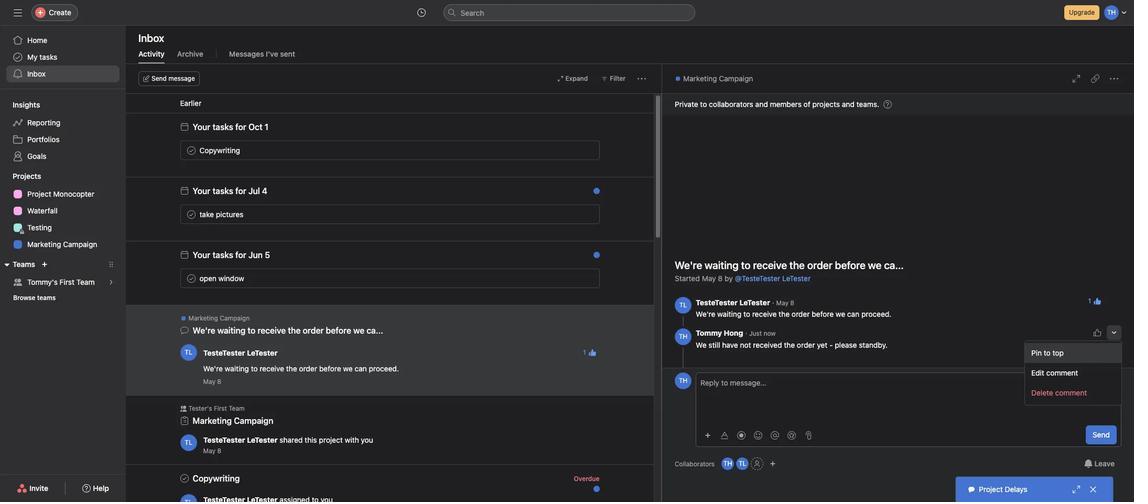 Task type: locate. For each thing, give the bounding box(es) containing it.
2 vertical spatial for
[[235, 250, 246, 260]]

home link
[[6, 32, 120, 49]]

2 archive notification image from the top
[[588, 253, 597, 262]]

1 vertical spatial inbox
[[27, 69, 46, 78]]

send up leave
[[1093, 430, 1111, 439]]

tasks
[[40, 52, 57, 61], [213, 122, 233, 132], [213, 186, 233, 196], [213, 250, 233, 260]]

message
[[169, 74, 195, 82]]

0 vertical spatial your
[[193, 122, 211, 132]]

testetester letester link for ·
[[696, 298, 771, 307]]

insights
[[13, 100, 40, 109]]

jun
[[249, 250, 263, 260]]

0 vertical spatial th
[[679, 333, 688, 340]]

order inside 'we're waiting to receive the order before we can proceed. may 8'
[[299, 364, 317, 373]]

may inside the "testetester letester shared this project with you may 8"
[[203, 447, 216, 455]]

0 horizontal spatial send
[[152, 74, 167, 82]]

to for we're waiting to receive the order before we can proceed. may 8
[[251, 364, 258, 373]]

tasks up take pictures
[[213, 186, 233, 196]]

2 vertical spatial your
[[193, 250, 211, 260]]

letester inside we're waiting to receive the order before we ca... started may 8 by @testetester letester
[[783, 274, 811, 283]]

receive up testetester letester
[[258, 326, 286, 335]]

waiting inside we're waiting to receive the order before we ca... started may 8 by @testetester letester
[[705, 259, 739, 271]]

pin to top menu item
[[1026, 343, 1122, 363]]

we're inside 'we're waiting to receive the order before we can proceed. may 8'
[[203, 364, 223, 373]]

marketing campaign inside projects element
[[27, 240, 97, 249]]

inbox down my
[[27, 69, 46, 78]]

tl button left testetester letester
[[180, 344, 197, 361]]

your for your tasks for jun 5
[[193, 250, 211, 260]]

inbox link
[[6, 66, 120, 82]]

0 vertical spatial inbox
[[138, 32, 164, 44]]

0 horizontal spatial ·
[[746, 328, 748, 337]]

letester for testetester letester shared this project with you may 8
[[247, 435, 278, 444]]

proceed. inside 'we're waiting to receive the order before we can proceed. may 8'
[[369, 364, 399, 373]]

portfolios
[[27, 135, 60, 144]]

projects element
[[0, 167, 126, 255]]

·
[[773, 298, 775, 307], [746, 328, 748, 337]]

1 for from the top
[[235, 122, 246, 132]]

8 inside the "testetester letester shared this project with you may 8"
[[217, 447, 221, 455]]

your up open
[[193, 250, 211, 260]]

· for letester
[[773, 298, 775, 307]]

tl
[[680, 301, 687, 309], [185, 348, 192, 356], [185, 439, 192, 446], [739, 460, 747, 467]]

comment for delete comment
[[1056, 388, 1088, 397]]

1 vertical spatial send
[[1093, 430, 1111, 439]]

2 vertical spatial archive notification image
[[588, 477, 597, 485]]

projects
[[813, 100, 840, 109]]

marketing inside projects element
[[27, 240, 61, 249]]

1 horizontal spatial and
[[842, 100, 855, 109]]

formatting image
[[721, 431, 729, 439]]

1 horizontal spatial 0 likes. click to like this task image
[[1094, 328, 1102, 337]]

for
[[235, 122, 246, 132], [235, 186, 246, 196], [235, 250, 246, 260]]

to right pin
[[1044, 348, 1051, 357]]

team for tommy's first team
[[76, 278, 95, 286]]

2 horizontal spatial 1
[[1089, 297, 1092, 305]]

before for we're waiting to receive the order before we can proceed. may 8
[[319, 364, 341, 373]]

before inside 'we're waiting to receive the order before we can proceed. may 8'
[[319, 364, 341, 373]]

and left teams.
[[842, 100, 855, 109]]

before for we're waiting to receive the order before we can proceed.
[[812, 310, 834, 318]]

for left oct
[[235, 122, 246, 132]]

1 horizontal spatial marketing campaign
[[189, 314, 250, 322]]

the for we're waiting to receive the order before we can proceed. may 8
[[286, 364, 297, 373]]

we're inside we're waiting to receive the order before we ca... started may 8 by @testetester letester
[[675, 259, 703, 271]]

completed image left take
[[185, 208, 198, 221]]

to down testetester letester · may 8
[[744, 310, 751, 318]]

1 vertical spatial we
[[836, 310, 846, 318]]

full screen image
[[1073, 74, 1081, 83]]

campaign down testing link
[[63, 240, 97, 249]]

marketing up private
[[684, 74, 717, 83]]

0 vertical spatial ·
[[773, 298, 775, 307]]

1 vertical spatial campaign
[[63, 240, 97, 249]]

0 vertical spatial we
[[868, 259, 882, 271]]

first right tommy's
[[60, 278, 74, 286]]

marketing campaign link up create or browse teams icon
[[6, 236, 120, 253]]

0 likes. click to like this task image left show options icon
[[1094, 328, 1102, 337]]

messages i've sent link
[[229, 49, 295, 63]]

2 vertical spatial campaign
[[220, 314, 250, 322]]

may down "marketing campaign"
[[203, 447, 216, 455]]

i've
[[266, 49, 278, 58]]

th
[[679, 333, 688, 340], [679, 377, 688, 385], [724, 460, 733, 467]]

your tasks for oct 1 link
[[193, 122, 269, 132]]

2 vertical spatial completed checkbox
[[185, 272, 198, 285]]

1 vertical spatial team
[[229, 404, 245, 412]]

1 vertical spatial for
[[235, 186, 246, 196]]

0 vertical spatial can
[[848, 310, 860, 318]]

the up we still have not received the order yet - please standby.
[[779, 310, 790, 318]]

1 horizontal spatial campaign
[[220, 314, 250, 322]]

campaign up collaborators
[[719, 74, 754, 83]]

1 vertical spatial testetester
[[203, 348, 245, 357]]

browse teams button
[[8, 291, 60, 305]]

waiting for we're waiting to receive the order before we ca... started may 8 by @testetester letester
[[705, 259, 739, 271]]

marketing campaign link up collaborators
[[675, 73, 754, 84]]

0 vertical spatial completed checkbox
[[185, 144, 198, 157]]

for left jul
[[235, 186, 246, 196]]

0 vertical spatial proceed.
[[862, 310, 892, 318]]

waiting up by
[[705, 259, 739, 271]]

1 vertical spatial comment
[[1056, 388, 1088, 397]]

2 vertical spatial 1
[[583, 348, 586, 356]]

to
[[701, 100, 707, 109], [741, 259, 751, 271], [744, 310, 751, 318], [248, 326, 256, 335], [1044, 348, 1051, 357], [251, 364, 258, 373]]

testetester letester link down by
[[696, 298, 771, 307]]

1 vertical spatial marketing campaign
[[27, 240, 97, 249]]

proceed. inside we're waiting to receive the order before we ca... dialog
[[862, 310, 892, 318]]

we inside we're waiting to receive the order before we ca... started may 8 by @testetester letester
[[868, 259, 882, 271]]

0 vertical spatial archive notification image
[[588, 189, 597, 198]]

may up tester's first team
[[203, 378, 216, 386]]

0 vertical spatial comment
[[1047, 368, 1079, 377]]

your tasks for jun 5
[[193, 250, 270, 260]]

marketing down open
[[189, 314, 218, 322]]

· up we're waiting to receive the order before we can proceed.
[[773, 298, 775, 307]]

waiting for we're waiting to receive the order before we can proceed. may 8
[[225, 364, 249, 373]]

campaign up testetester letester
[[220, 314, 250, 322]]

teams element
[[0, 255, 126, 307]]

see details, tommy's first team image
[[108, 279, 114, 285]]

the down we're waiting to receive the order before we ca...
[[286, 364, 297, 373]]

shared
[[280, 435, 303, 444]]

you
[[361, 435, 373, 444]]

letester for testetester letester · may 8
[[740, 298, 771, 307]]

we're up tommy
[[696, 310, 716, 318]]

to inside we're waiting to receive the order before we ca... started may 8 by @testetester letester
[[741, 259, 751, 271]]

0 vertical spatial team
[[76, 278, 95, 286]]

2 completed image from the top
[[185, 272, 198, 285]]

testetester
[[696, 298, 738, 307], [203, 348, 245, 357], [203, 435, 245, 444]]

we're for we're waiting to receive the order before we can proceed. may 8
[[203, 364, 223, 373]]

waiting inside 'we're waiting to receive the order before we can proceed. may 8'
[[225, 364, 249, 373]]

inbox up activity
[[138, 32, 164, 44]]

receive up "@testetester letester" link
[[753, 259, 787, 271]]

your up take
[[193, 186, 211, 196]]

8 inside testetester letester · may 8
[[791, 299, 795, 307]]

archive notification image
[[588, 189, 597, 198], [588, 253, 597, 262], [588, 477, 597, 485]]

0 horizontal spatial first
[[60, 278, 74, 286]]

your up completed image
[[193, 122, 211, 132]]

1 vertical spatial marketing campaign link
[[6, 236, 120, 253]]

1 vertical spatial can
[[355, 364, 367, 373]]

emoji image
[[754, 431, 763, 439]]

your tasks for jul 4
[[193, 186, 268, 196]]

letester down we're waiting to receive the order before we ca... "link"
[[783, 274, 811, 283]]

0 horizontal spatial 1
[[265, 122, 269, 132]]

1 horizontal spatial we
[[836, 310, 846, 318]]

letester left shared
[[247, 435, 278, 444]]

marketing campaign up collaborators
[[684, 74, 754, 83]]

receive for we're waiting to receive the order before we can proceed. may 8
[[260, 364, 284, 373]]

1 vertical spatial archive notification image
[[588, 253, 597, 262]]

to up testetester letester
[[248, 326, 256, 335]]

tasks inside global element
[[40, 52, 57, 61]]

1 horizontal spatial send
[[1093, 430, 1111, 439]]

can
[[848, 310, 860, 318], [355, 364, 367, 373]]

tl down started
[[680, 301, 687, 309]]

for left jun at the left of page
[[235, 250, 246, 260]]

window
[[219, 274, 244, 282]]

can inside 'we're waiting to receive the order before we can proceed. may 8'
[[355, 364, 367, 373]]

2 vertical spatial we
[[343, 364, 353, 373]]

before inside we're waiting to receive the order before we ca... started may 8 by @testetester letester
[[835, 259, 866, 271]]

receive inside 'we're waiting to receive the order before we can proceed. may 8'
[[260, 364, 284, 373]]

upgrade button
[[1065, 5, 1100, 20]]

receive
[[753, 259, 787, 271], [753, 310, 777, 318], [258, 326, 286, 335], [260, 364, 284, 373]]

waiting up 'hong'
[[718, 310, 742, 318]]

your tasks for jun 5 link
[[193, 250, 270, 260]]

comment up delete comment
[[1047, 368, 1079, 377]]

0 likes. click to like this task image left 0 comments image on the right
[[569, 274, 577, 282]]

tasks up the open window
[[213, 250, 233, 260]]

3 for from the top
[[235, 250, 246, 260]]

proceed. up standby. at the bottom of page
[[862, 310, 892, 318]]

add to bookmarks image
[[572, 477, 580, 485]]

the right received
[[784, 340, 795, 349]]

may left by
[[702, 274, 716, 283]]

receive for we're waiting to receive the order before we ca... started may 8 by @testetester letester
[[753, 259, 787, 271]]

2 horizontal spatial we
[[868, 259, 882, 271]]

testetester letester link inside we're waiting to receive the order before we ca... dialog
[[696, 298, 771, 307]]

1 completed image from the top
[[185, 208, 198, 221]]

waterfall
[[27, 206, 58, 215]]

delete comment
[[1032, 388, 1088, 397]]

started
[[675, 274, 700, 283]]

project monocopter
[[27, 189, 94, 198]]

1 your from the top
[[193, 122, 211, 132]]

0 vertical spatial 1 button
[[1086, 294, 1105, 308]]

tl down tester's
[[185, 439, 192, 446]]

1 vertical spatial completed checkbox
[[185, 208, 198, 221]]

marketing campaign down the open window
[[189, 314, 250, 322]]

0 horizontal spatial 0 likes. click to like this task image
[[569, 274, 577, 282]]

marketing campaign down testing link
[[27, 240, 97, 249]]

to for we're waiting to receive the order before we can proceed.
[[744, 310, 751, 318]]

1 horizontal spatial team
[[229, 404, 245, 412]]

copywriting
[[200, 146, 240, 154], [193, 474, 240, 483]]

the up "@testetester letester" link
[[790, 259, 805, 271]]

and left "members"
[[756, 100, 768, 109]]

2 and from the left
[[842, 100, 855, 109]]

may up we're waiting to receive the order before we can proceed.
[[777, 299, 789, 307]]

we're for we're waiting to receive the order before we ca... started may 8 by @testetester letester
[[675, 259, 703, 271]]

8 up we're waiting to receive the order before we can proceed.
[[791, 299, 795, 307]]

1 vertical spatial th button
[[675, 372, 692, 389]]

completed checkbox left take
[[185, 208, 198, 221]]

we for we're waiting to receive the order before we ca... started may 8 by @testetester letester
[[868, 259, 882, 271]]

1 vertical spatial your
[[193, 186, 211, 196]]

0 horizontal spatial marketing campaign
[[27, 240, 97, 249]]

order down we're waiting to receive the order before we ca...
[[299, 364, 317, 373]]

tl button down record a video icon
[[737, 457, 749, 470]]

0 horizontal spatial team
[[76, 278, 95, 286]]

marketing campaign link
[[675, 73, 754, 84], [6, 236, 120, 253]]

receive for we're waiting to receive the order before we ca...
[[258, 326, 286, 335]]

1 archive notification image from the top
[[588, 189, 597, 198]]

marketing campaign
[[684, 74, 754, 83], [27, 240, 97, 249], [189, 314, 250, 322]]

send left the message
[[152, 74, 167, 82]]

2 your from the top
[[193, 186, 211, 196]]

browse teams
[[13, 294, 56, 302]]

we're waiting to receive the order before we can proceed. may 8
[[203, 364, 399, 386]]

comment down "edit comment"
[[1056, 388, 1088, 397]]

order left yet
[[797, 340, 815, 349]]

· left just
[[746, 328, 748, 337]]

0 horizontal spatial 1 button
[[580, 345, 600, 360]]

send inside we're waiting to receive the order before we ca... dialog
[[1093, 430, 1111, 439]]

inbox inside global element
[[27, 69, 46, 78]]

the up 'we're waiting to receive the order before we can proceed. may 8'
[[288, 326, 301, 335]]

· for hong
[[746, 328, 748, 337]]

now
[[764, 329, 776, 337]]

0 horizontal spatial marketing campaign link
[[6, 236, 120, 253]]

8 inside 'we're waiting to receive the order before we can proceed. may 8'
[[217, 378, 221, 386]]

campaign inside we're waiting to receive the order before we ca... dialog
[[719, 74, 754, 83]]

0 horizontal spatial and
[[756, 100, 768, 109]]

help
[[93, 484, 109, 493]]

the inside 'we're waiting to receive the order before we can proceed. may 8'
[[286, 364, 297, 373]]

8 left by
[[718, 274, 723, 283]]

completed image left open
[[185, 272, 198, 285]]

reporting link
[[6, 114, 120, 131]]

team
[[76, 278, 95, 286], [229, 404, 245, 412]]

marketing down the testing
[[27, 240, 61, 249]]

2 vertical spatial marketing campaign
[[189, 314, 250, 322]]

expand button
[[553, 71, 593, 86]]

tasks left oct
[[213, 122, 233, 132]]

1 horizontal spatial can
[[848, 310, 860, 318]]

your tasks for oct 1
[[193, 122, 269, 132]]

1 horizontal spatial 1 button
[[1086, 294, 1105, 308]]

0 vertical spatial marketing campaign
[[684, 74, 754, 83]]

add or remove collaborators image
[[770, 461, 776, 467]]

my tasks
[[27, 52, 57, 61]]

order for we're waiting to receive the order before we ca... started may 8 by @testetester letester
[[808, 259, 833, 271]]

we
[[696, 340, 707, 349]]

tl button
[[675, 297, 692, 314], [180, 344, 197, 361], [180, 434, 197, 451], [737, 457, 749, 470]]

1 vertical spatial first
[[214, 404, 227, 412]]

the for we're waiting to receive the order before we can proceed.
[[779, 310, 790, 318]]

1 vertical spatial th
[[679, 377, 688, 385]]

receive inside we're waiting to receive the order before we ca... started may 8 by @testetester letester
[[753, 259, 787, 271]]

may inside 'we're waiting to receive the order before we can proceed. may 8'
[[203, 378, 216, 386]]

first
[[60, 278, 74, 286], [214, 404, 227, 412]]

completed checkbox for your tasks for jun 5
[[185, 272, 198, 285]]

1 vertical spatial marketing
[[27, 240, 61, 249]]

testetester letester shared this project with you may 8
[[203, 435, 373, 455]]

team left see details, tommy's first team image on the left of page
[[76, 278, 95, 286]]

3 your from the top
[[193, 250, 211, 260]]

waiting up testetester letester
[[218, 326, 246, 335]]

1 vertical spatial ·
[[746, 328, 748, 337]]

0 vertical spatial campaign
[[719, 74, 754, 83]]

before for we're waiting to receive the order before we ca...
[[326, 326, 351, 335]]

3 completed checkbox from the top
[[185, 272, 198, 285]]

the inside we're waiting to receive the order before we ca... started may 8 by @testetester letester
[[790, 259, 805, 271]]

send message button
[[138, 71, 200, 86]]

for for jul
[[235, 186, 246, 196]]

8 down "marketing campaign"
[[217, 447, 221, 455]]

we're for we're waiting to receive the order before we can proceed.
[[696, 310, 716, 318]]

order up "@testetester letester" link
[[808, 259, 833, 271]]

0 vertical spatial th button
[[675, 328, 692, 345]]

inbox
[[138, 32, 164, 44], [27, 69, 46, 78]]

1 horizontal spatial 1
[[583, 348, 586, 356]]

1 vertical spatial completed image
[[185, 272, 198, 285]]

to right private
[[701, 100, 707, 109]]

filter
[[610, 74, 626, 82]]

send for send
[[1093, 430, 1111, 439]]

0 vertical spatial marketing
[[684, 74, 717, 83]]

we're waiting to receive the order before we can proceed.
[[696, 310, 892, 318]]

0 vertical spatial testetester letester link
[[696, 298, 771, 307]]

0 horizontal spatial marketing
[[27, 240, 61, 249]]

oct
[[249, 122, 263, 132]]

letester inside the "testetester letester shared this project with you may 8"
[[247, 435, 278, 444]]

order up 'we're waiting to receive the order before we can proceed. may 8'
[[303, 326, 324, 335]]

2 vertical spatial th
[[724, 460, 733, 467]]

1 and from the left
[[756, 100, 768, 109]]

2 for from the top
[[235, 186, 246, 196]]

we're up started
[[675, 259, 703, 271]]

leave button
[[1078, 454, 1122, 473]]

show options image
[[1112, 329, 1118, 336]]

waiting for we're waiting to receive the order before we ca...
[[218, 326, 246, 335]]

2 vertical spatial marketing
[[189, 314, 218, 322]]

testetester inside we're waiting to receive the order before we ca... dialog
[[696, 298, 738, 307]]

receive up now
[[753, 310, 777, 318]]

0 horizontal spatial can
[[355, 364, 367, 373]]

waiting down testetester letester
[[225, 364, 249, 373]]

marketing
[[684, 74, 717, 83], [27, 240, 61, 249], [189, 314, 218, 322]]

tasks right my
[[40, 52, 57, 61]]

proceed. down we ca...
[[369, 364, 399, 373]]

0 horizontal spatial proceed.
[[369, 364, 399, 373]]

@testetester
[[735, 274, 781, 283]]

2 horizontal spatial campaign
[[719, 74, 754, 83]]

0 vertical spatial testetester
[[696, 298, 738, 307]]

first inside teams element
[[60, 278, 74, 286]]

letester down @testetester
[[740, 298, 771, 307]]

browse
[[13, 294, 35, 302]]

1 vertical spatial testetester letester link
[[203, 348, 278, 357]]

project monocopter link
[[6, 186, 120, 202]]

letester
[[783, 274, 811, 283], [740, 298, 771, 307], [247, 348, 278, 357], [247, 435, 278, 444]]

1 horizontal spatial proceed.
[[862, 310, 892, 318]]

toolbar
[[701, 427, 816, 442]]

to inside 'we're waiting to receive the order before we can proceed. may 8'
[[251, 364, 258, 373]]

8 up tester's first team
[[217, 378, 221, 386]]

marketing campaign inside we're waiting to receive the order before we ca... dialog
[[684, 74, 754, 83]]

first for tommy's
[[60, 278, 74, 286]]

tasks for your tasks for jul 4
[[213, 186, 233, 196]]

order up we still have not received the order yet - please standby.
[[792, 310, 810, 318]]

0 vertical spatial for
[[235, 122, 246, 132]]

we're down testetester letester
[[203, 364, 223, 373]]

we're for we're waiting to receive the order before we ca...
[[193, 326, 215, 335]]

letester for testetester letester
[[247, 348, 278, 357]]

1 horizontal spatial ·
[[773, 298, 775, 307]]

0 vertical spatial first
[[60, 278, 74, 286]]

testetester letester link down we're waiting to receive the order before we ca...
[[203, 348, 278, 357]]

1 horizontal spatial marketing campaign link
[[675, 73, 754, 84]]

activity link
[[138, 49, 165, 63]]

3 archive notification image from the top
[[588, 477, 597, 485]]

invite button
[[10, 479, 55, 498]]

order
[[808, 259, 833, 271], [792, 310, 810, 318], [303, 326, 324, 335], [797, 340, 815, 349], [299, 364, 317, 373]]

with
[[345, 435, 359, 444]]

toolbar inside we're waiting to receive the order before we ca... dialog
[[701, 427, 816, 442]]

1 button
[[1086, 294, 1105, 308], [580, 345, 600, 360]]

may inside we're waiting to receive the order before we ca... started may 8 by @testetester letester
[[702, 274, 716, 283]]

leave
[[1095, 459, 1115, 468]]

2 vertical spatial testetester letester link
[[203, 435, 278, 444]]

letester down we're waiting to receive the order before we ca...
[[247, 348, 278, 357]]

2 completed checkbox from the top
[[185, 208, 198, 221]]

0 vertical spatial marketing campaign link
[[675, 73, 754, 84]]

Completed checkbox
[[185, 144, 198, 157], [185, 208, 198, 221], [185, 272, 198, 285]]

2 horizontal spatial marketing
[[684, 74, 717, 83]]

marketing campaign link inside projects element
[[6, 236, 120, 253]]

completed image
[[185, 208, 198, 221], [185, 272, 198, 285]]

completed checkbox left open
[[185, 272, 198, 285]]

receive down testetester letester
[[260, 364, 284, 373]]

completed checkbox down your tasks for oct 1 link at the left top of the page
[[185, 144, 198, 157]]

can inside we're waiting to receive the order before we ca... dialog
[[848, 310, 860, 318]]

0 horizontal spatial inbox
[[27, 69, 46, 78]]

0 likes. click to like this task image
[[569, 274, 577, 282], [1094, 328, 1102, 337]]

testetester letester link down "marketing campaign"
[[203, 435, 278, 444]]

0 vertical spatial completed image
[[185, 208, 198, 221]]

global element
[[0, 26, 126, 89]]

order inside we're waiting to receive the order before we ca... started may 8 by @testetester letester
[[808, 259, 833, 271]]

0 vertical spatial send
[[152, 74, 167, 82]]

1 vertical spatial 1
[[1089, 297, 1092, 305]]

0 horizontal spatial campaign
[[63, 240, 97, 249]]

team up "marketing campaign"
[[229, 404, 245, 412]]

receive for we're waiting to receive the order before we can proceed.
[[753, 310, 777, 318]]

send
[[152, 74, 167, 82], [1093, 430, 1111, 439]]

first up "marketing campaign"
[[214, 404, 227, 412]]

1 horizontal spatial first
[[214, 404, 227, 412]]

0 horizontal spatial we
[[343, 364, 353, 373]]

to down testetester letester
[[251, 364, 258, 373]]

tl button down tester's
[[180, 434, 197, 451]]

create button
[[31, 4, 78, 21]]

take
[[200, 210, 214, 218]]

can down we ca...
[[355, 364, 367, 373]]

2 vertical spatial testetester
[[203, 435, 245, 444]]

we inside 'we're waiting to receive the order before we can proceed. may 8'
[[343, 364, 353, 373]]

can up please
[[848, 310, 860, 318]]

we're up testetester letester
[[193, 326, 215, 335]]

waterfall link
[[6, 202, 120, 219]]

1
[[265, 122, 269, 132], [1089, 297, 1092, 305], [583, 348, 586, 356]]

proceed. for we're waiting to receive the order before we can proceed. may 8
[[369, 364, 399, 373]]

order for we're waiting to receive the order before we can proceed.
[[792, 310, 810, 318]]

to up @testetester
[[741, 259, 751, 271]]

testetester inside the "testetester letester shared this project with you may 8"
[[203, 435, 245, 444]]



Task type: vqa. For each thing, say whether or not it's contained in the screenshot.
new project or portfolio icon
no



Task type: describe. For each thing, give the bounding box(es) containing it.
create
[[49, 8, 71, 17]]

the for we're waiting to receive the order before we ca...
[[288, 326, 301, 335]]

8 inside we're waiting to receive the order before we ca... started may 8 by @testetester letester
[[718, 274, 723, 283]]

monocopter
[[53, 189, 94, 198]]

projects
[[13, 172, 41, 180]]

messages i've sent
[[229, 49, 295, 58]]

to inside "menu item"
[[1044, 348, 1051, 357]]

archive notification image for your tasks for jun 5
[[588, 253, 597, 262]]

we for we're waiting to receive the order before we can proceed.
[[836, 310, 846, 318]]

1 vertical spatial copywriting
[[193, 474, 240, 483]]

projects button
[[0, 171, 41, 182]]

can for we're waiting to receive the order before we can proceed. may 8
[[355, 364, 367, 373]]

the for we're waiting to receive the order before we ca... started may 8 by @testetester letester
[[790, 259, 805, 271]]

th for top th button
[[679, 333, 688, 340]]

archive link
[[177, 49, 203, 63]]

invite
[[29, 484, 48, 493]]

completed image for your tasks for jul 4
[[185, 208, 198, 221]]

we're waiting to receive the order before we ca... started may 8 by @testetester letester
[[675, 259, 904, 283]]

we still have not received the order yet - please standby.
[[696, 340, 888, 349]]

at mention image
[[771, 431, 780, 439]]

tl button down started
[[675, 297, 692, 314]]

we're waiting to receive the order before we ca... dialog
[[663, 64, 1135, 502]]

first for tester's
[[214, 404, 227, 412]]

more actions image
[[638, 74, 646, 83]]

help button
[[76, 479, 116, 498]]

edit
[[1032, 368, 1045, 377]]

testing
[[27, 223, 52, 232]]

reporting
[[27, 118, 60, 127]]

send button
[[1086, 425, 1117, 444]]

teams
[[13, 260, 35, 269]]

1 vertical spatial 1 button
[[580, 345, 600, 360]]

your for your tasks for oct 1
[[193, 122, 211, 132]]

tommy
[[696, 328, 722, 337]]

insights element
[[0, 95, 126, 167]]

messages
[[229, 49, 264, 58]]

proceed. for we're waiting to receive the order before we can proceed.
[[862, 310, 892, 318]]

tasks for your tasks for jun 5
[[213, 250, 233, 260]]

testing link
[[6, 219, 120, 236]]

upgrade
[[1070, 8, 1095, 16]]

copy link image
[[1092, 74, 1100, 83]]

my tasks link
[[6, 49, 120, 66]]

history image
[[417, 8, 426, 17]]

2 vertical spatial th button
[[722, 457, 734, 470]]

my
[[27, 52, 38, 61]]

project
[[319, 435, 343, 444]]

pictures
[[216, 210, 244, 218]]

by
[[725, 274, 733, 283]]

we ca...
[[353, 326, 383, 335]]

waiting for we're waiting to receive the order before we can proceed.
[[718, 310, 742, 318]]

testetester for testetester letester shared this project with you may 8
[[203, 435, 245, 444]]

we for we're waiting to receive the order before we can proceed. may 8
[[343, 364, 353, 373]]

th for middle th button
[[679, 377, 688, 385]]

to for we're waiting to receive the order before we ca...
[[248, 326, 256, 335]]

0 vertical spatial 0 likes. click to like this task image
[[569, 274, 577, 282]]

tester's
[[189, 404, 212, 412]]

completed image for your tasks for jun 5
[[185, 272, 198, 285]]

project
[[27, 189, 51, 198]]

before for we're waiting to receive the order before we ca... started may 8 by @testetester letester
[[835, 259, 866, 271]]

delete
[[1032, 388, 1054, 397]]

take pictures
[[200, 210, 244, 218]]

expand
[[566, 74, 588, 82]]

5
[[265, 250, 270, 260]]

order for we're waiting to receive the order before we can proceed. may 8
[[299, 364, 317, 373]]

completed checkbox for your tasks for jul 4
[[185, 208, 198, 221]]

received
[[753, 340, 782, 349]]

your for your tasks for jul 4
[[193, 186, 211, 196]]

archive notification image for your tasks for jul 4
[[588, 189, 597, 198]]

send for send message
[[152, 74, 167, 82]]

still
[[709, 340, 721, 349]]

teams button
[[0, 258, 35, 271]]

can for we're waiting to receive the order before we can proceed.
[[848, 310, 860, 318]]

top
[[1053, 348, 1064, 357]]

please
[[835, 340, 857, 349]]

members
[[770, 100, 802, 109]]

tommy hong link
[[696, 328, 744, 337]]

not
[[740, 340, 751, 349]]

home
[[27, 36, 47, 45]]

tasks for your tasks for oct 1
[[213, 122, 233, 132]]

testetester letester · may 8
[[696, 298, 795, 307]]

private
[[675, 100, 699, 109]]

testetester for testetester letester · may 8
[[696, 298, 738, 307]]

1 horizontal spatial inbox
[[138, 32, 164, 44]]

may inside testetester letester · may 8
[[777, 299, 789, 307]]

this
[[305, 435, 317, 444]]

Search tasks, projects, and more text field
[[444, 4, 695, 21]]

jul
[[249, 186, 260, 196]]

hong
[[724, 328, 744, 337]]

1 inside we're waiting to receive the order before we ca... dialog
[[1089, 297, 1092, 305]]

just
[[750, 329, 762, 337]]

tl left testetester letester
[[185, 348, 192, 356]]

project delays
[[979, 485, 1028, 494]]

appreciations image
[[788, 431, 796, 439]]

tasks for my tasks
[[40, 52, 57, 61]]

for for jun
[[235, 250, 246, 260]]

tommy's
[[27, 278, 58, 286]]

completed image
[[185, 144, 198, 157]]

testetester for testetester letester
[[203, 348, 245, 357]]

insert an object image
[[705, 432, 711, 438]]

testetester letester link for shared this project with you
[[203, 435, 278, 444]]

overdue
[[574, 474, 600, 482]]

tl down record a video icon
[[739, 460, 747, 467]]

attach a file or paste an image image
[[805, 431, 813, 439]]

team for tester's first team
[[229, 404, 245, 412]]

ca...
[[885, 259, 904, 271]]

0 vertical spatial copywriting
[[200, 146, 240, 154]]

have
[[722, 340, 738, 349]]

marketing inside we're waiting to receive the order before we ca... dialog
[[684, 74, 717, 83]]

pin
[[1032, 348, 1042, 357]]

for for oct
[[235, 122, 246, 132]]

yet
[[817, 340, 828, 349]]

4
[[262, 186, 268, 196]]

close image
[[1090, 485, 1098, 494]]

edit comment
[[1032, 368, 1079, 377]]

campaign inside projects element
[[63, 240, 97, 249]]

your tasks for jul 4 link
[[193, 186, 268, 196]]

0 vertical spatial 1
[[265, 122, 269, 132]]

1 horizontal spatial marketing
[[189, 314, 218, 322]]

pin to top
[[1032, 348, 1064, 357]]

1 vertical spatial 0 likes. click to like this task image
[[1094, 328, 1102, 337]]

comment for edit comment
[[1047, 368, 1079, 377]]

more actions image
[[1111, 74, 1119, 83]]

earlier
[[180, 99, 202, 108]]

tester's first team
[[189, 404, 245, 412]]

send message
[[152, 74, 195, 82]]

-
[[830, 340, 833, 349]]

goals
[[27, 152, 46, 161]]

marketing campaign link inside we're waiting to receive the order before we ca... dialog
[[675, 73, 754, 84]]

testetester letester
[[203, 348, 278, 357]]

to for we're waiting to receive the order before we ca... started may 8 by @testetester letester
[[741, 259, 751, 271]]

create or browse teams image
[[41, 261, 48, 268]]

@testetester letester link
[[735, 274, 811, 283]]

insights button
[[0, 100, 40, 110]]

0 comments image
[[584, 274, 592, 282]]

activity
[[138, 49, 165, 58]]

1 completed checkbox from the top
[[185, 144, 198, 157]]

order for we're waiting to receive the order before we ca...
[[303, 326, 324, 335]]

open window
[[200, 274, 244, 282]]

record a video image
[[738, 431, 746, 439]]

marketing campaign
[[193, 416, 273, 425]]

expand project delays image
[[1073, 485, 1081, 494]]

tommy's first team link
[[6, 274, 120, 291]]

hide sidebar image
[[14, 8, 22, 17]]

standby.
[[859, 340, 888, 349]]

tommy's first team
[[27, 278, 95, 286]]

th for bottommost th button
[[724, 460, 733, 467]]

private to collaborators and members of projects and teams.
[[675, 100, 880, 109]]

filter button
[[597, 71, 631, 86]]



